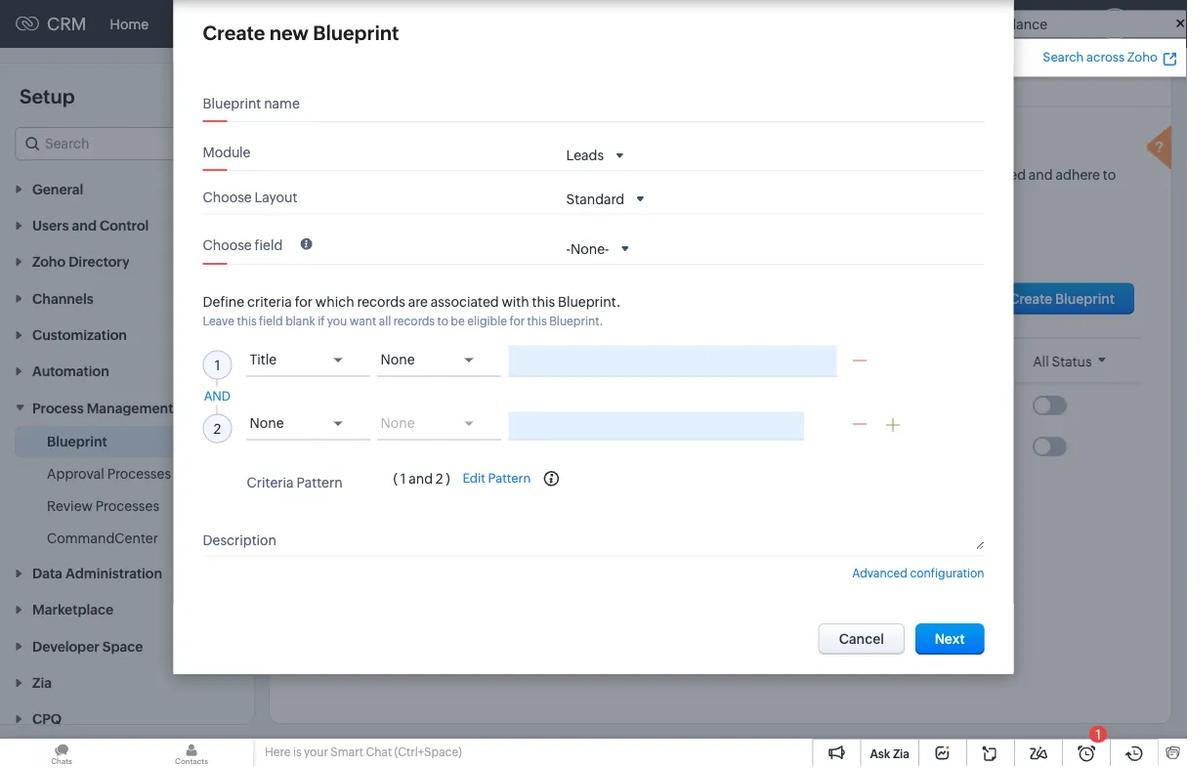 Task type: vqa. For each thing, say whether or not it's contained in the screenshot.
Free
no



Task type: describe. For each thing, give the bounding box(es) containing it.
(
[[393, 471, 398, 486]]

field
[[765, 353, 796, 368]]

leads for leads 'link'
[[180, 16, 218, 32]]

across
[[1087, 49, 1125, 64]]

work
[[375, 188, 407, 203]]

pattern for edit pattern
[[488, 471, 531, 486]]

-none-
[[566, 241, 609, 257]]

zia
[[893, 747, 910, 760]]

with
[[502, 294, 529, 310]]

blank
[[286, 315, 315, 328]]

none for none
[[381, 415, 415, 430]]

data
[[907, 167, 936, 183]]

design and define a process that matches your organizational policy while making sure that your data is streamlined and adhere to your team's work style and method.
[[299, 167, 1116, 203]]

and down the process
[[442, 188, 466, 203]]

contacts link
[[233, 0, 322, 47]]

home link
[[94, 0, 164, 47]]

title
[[250, 351, 277, 367]]

(ctrl+space)
[[394, 746, 462, 759]]

process management button
[[0, 389, 254, 425]]

leads link
[[164, 0, 233, 47]]

a
[[417, 167, 424, 183]]

leads for leads field
[[566, 147, 604, 163]]

1 vertical spatial tasks
[[507, 439, 542, 455]]

blueprint inside process management region
[[47, 433, 107, 449]]

review
[[47, 498, 93, 513]]

task
[[309, 440, 337, 455]]

this right leave
[[237, 315, 257, 328]]

1 horizontal spatial leads
[[507, 398, 545, 414]]

want
[[350, 315, 377, 328]]

edit pattern
[[463, 471, 531, 486]]

0 vertical spatial records
[[357, 294, 405, 310]]

draft
[[463, 236, 494, 251]]

0 horizontal spatial layout
[[255, 190, 297, 205]]

processes for approval processes
[[107, 466, 171, 481]]

)
[[446, 471, 450, 486]]

new
[[269, 22, 309, 44]]

create for create blueprint
[[1010, 291, 1053, 306]]

none up criteria
[[250, 415, 284, 430]]

1 that from the left
[[480, 167, 505, 183]]

field inside define criteria for which records are associated with this blueprint. leave this field blank if you want all records to be eligible for this blueprint.
[[259, 315, 283, 328]]

style
[[409, 188, 439, 203]]

and left adhere
[[1029, 167, 1053, 183]]

while
[[731, 167, 765, 183]]

define criteria for which records are associated with this blueprint. leave this field blank if you want all records to be eligible for this blueprint.
[[203, 294, 621, 328]]

organizational
[[597, 167, 687, 183]]

process
[[427, 167, 477, 183]]

leave
[[203, 315, 235, 328]]

services link
[[547, 0, 632, 47]]

here
[[265, 746, 291, 759]]

this right with
[[532, 294, 555, 310]]

name
[[264, 96, 300, 111]]

your left 'smart'
[[304, 746, 328, 759]]

define
[[373, 167, 414, 183]]

commandcenter
[[47, 530, 158, 546]]

Standard field
[[566, 190, 649, 208]]

process management
[[32, 400, 173, 416]]

none field for none
[[378, 409, 501, 440]]

0 vertical spatial blueprint.
[[558, 294, 621, 310]]

process management region
[[0, 425, 254, 554]]

pattern for criteria pattern
[[296, 475, 343, 490]]

standard inside standard field
[[566, 191, 625, 207]]

1 vertical spatial status
[[765, 439, 805, 455]]

setup
[[20, 85, 75, 107]]

criteria pattern
[[247, 475, 343, 490]]

and left 2
[[409, 471, 433, 486]]

1 the from the left
[[440, 236, 460, 251]]

blueprint link
[[47, 431, 107, 451]]

none-
[[571, 241, 609, 257]]

accounts link
[[322, 0, 415, 47]]

management inside dropdown button
[[87, 400, 173, 416]]

approval processes
[[47, 466, 171, 481]]

task process management
[[309, 440, 477, 455]]

0 vertical spatial field
[[255, 237, 283, 253]]

projects link
[[632, 0, 714, 47]]

( 1 and 2 )
[[393, 471, 450, 486]]

your down leads field
[[565, 167, 594, 183]]

blueprint.
[[637, 236, 699, 251]]

none field up criteria pattern
[[247, 409, 370, 440]]

Leads field
[[566, 146, 628, 164]]

commandcenter link
[[47, 528, 158, 548]]

streamlined
[[951, 167, 1026, 183]]

smart
[[331, 746, 364, 759]]

if
[[318, 315, 325, 328]]

choose field
[[203, 237, 283, 253]]

0 horizontal spatial 1
[[400, 471, 406, 486]]

advanced
[[852, 567, 908, 580]]

denotes the draft copy of the published blueprint.
[[385, 236, 699, 251]]

projects
[[647, 16, 699, 32]]

description
[[203, 532, 277, 548]]

standard for leads
[[636, 398, 695, 414]]

to inside define criteria for which records are associated with this blueprint. leave this field blank if you want all records to be eligible for this blueprint.
[[437, 315, 449, 328]]

search
[[1043, 49, 1084, 64]]

choose layout
[[203, 190, 297, 205]]

choose for choose layout
[[203, 190, 252, 205]]

edit
[[463, 471, 485, 486]]

and up team's
[[346, 167, 370, 183]]

0 vertical spatial status
[[799, 398, 839, 414]]

ask zia
[[870, 747, 910, 760]]

none field for title
[[378, 345, 501, 377]]

all
[[379, 315, 391, 328]]

0 horizontal spatial for
[[295, 294, 313, 310]]

published
[[571, 236, 634, 251]]

criteria
[[247, 475, 294, 490]]

tasks link
[[481, 0, 547, 47]]

note:
[[318, 236, 354, 251]]

1 vertical spatial blueprint.
[[549, 315, 603, 328]]

copy
[[497, 236, 528, 251]]

2 the from the left
[[547, 236, 568, 251]]

configuration
[[910, 567, 985, 580]]



Task type: locate. For each thing, give the bounding box(es) containing it.
the left draft
[[440, 236, 460, 251]]

0 horizontal spatial management
[[87, 400, 173, 416]]

Search text field
[[299, 283, 592, 318]]

chats image
[[0, 739, 123, 766]]

choose for choose field
[[203, 237, 252, 253]]

field down criteria
[[259, 315, 283, 328]]

crm
[[47, 14, 87, 34]]

home
[[110, 16, 149, 32]]

1 vertical spatial standard
[[636, 398, 695, 414]]

search across zoho
[[1043, 49, 1158, 64]]

search across zoho link
[[1040, 46, 1181, 67]]

accounts
[[338, 16, 399, 32]]

processes up review processes link
[[107, 466, 171, 481]]

contacts image
[[130, 739, 253, 766]]

0 horizontal spatial pattern
[[296, 475, 343, 490]]

-None- field
[[566, 240, 634, 258]]

records down are
[[394, 315, 435, 328]]

is right data
[[938, 167, 948, 183]]

standard for tasks
[[636, 439, 695, 455]]

process up 'blueprint' link
[[32, 400, 84, 416]]

1
[[400, 471, 406, 486], [1096, 727, 1101, 742]]

task process management link
[[309, 438, 477, 457]]

1 horizontal spatial the
[[547, 236, 568, 251]]

denotes
[[385, 236, 437, 251]]

are
[[408, 294, 428, 310]]

choose down module
[[203, 190, 252, 205]]

None text field
[[566, 100, 985, 115]]

of
[[531, 236, 544, 251]]

matches
[[508, 167, 563, 183]]

edit pattern link
[[463, 471, 531, 486]]

field down choose layout
[[255, 237, 283, 253]]

to right adhere
[[1103, 167, 1116, 183]]

method.
[[469, 188, 523, 203]]

0 vertical spatial is
[[938, 167, 948, 183]]

leads right home link
[[180, 16, 218, 32]]

approval processes link
[[47, 464, 171, 483]]

records
[[357, 294, 405, 310], [394, 315, 435, 328]]

1 horizontal spatial that
[[848, 167, 873, 183]]

for down with
[[510, 315, 525, 328]]

is right here
[[293, 746, 302, 759]]

none field down "be"
[[378, 345, 501, 377]]

standard
[[566, 191, 625, 207], [636, 398, 695, 414], [636, 439, 695, 455]]

processes for review processes
[[95, 498, 159, 513]]

policy
[[690, 167, 729, 183]]

sure
[[818, 167, 845, 183]]

blueprint. down none-
[[558, 294, 621, 310]]

0 vertical spatial create
[[203, 22, 265, 44]]

is
[[938, 167, 948, 183], [293, 746, 302, 759]]

create new blueprint
[[203, 22, 399, 44]]

0 horizontal spatial that
[[480, 167, 505, 183]]

blueprint name
[[203, 96, 300, 111]]

2 vertical spatial leads
[[507, 398, 545, 414]]

status right lead
[[799, 398, 839, 414]]

0 vertical spatial layout
[[255, 190, 297, 205]]

processes down "approval processes"
[[95, 498, 159, 513]]

1 horizontal spatial for
[[510, 315, 525, 328]]

the
[[440, 236, 460, 251], [547, 236, 568, 251]]

1 horizontal spatial layout
[[636, 353, 679, 368]]

leads up standard field
[[566, 147, 604, 163]]

0 horizontal spatial the
[[440, 236, 460, 251]]

to inside design and define a process that matches your organizational policy while making sure that your data is streamlined and adhere to your team's work style and method.
[[1103, 167, 1116, 183]]

blueprint inside button
[[1055, 291, 1115, 306]]

leads up the edit pattern
[[507, 398, 545, 414]]

processes
[[107, 466, 171, 481], [95, 498, 159, 513]]

services
[[562, 16, 616, 32]]

and
[[346, 167, 370, 183], [1029, 167, 1053, 183], [442, 188, 466, 203], [409, 471, 433, 486]]

1 horizontal spatial pattern
[[488, 471, 531, 486]]

ask
[[870, 747, 891, 760]]

making
[[768, 167, 816, 183]]

none field up 2
[[378, 409, 501, 440]]

is inside design and define a process that matches your organizational policy while making sure that your data is streamlined and adhere to your team's work style and method.
[[938, 167, 948, 183]]

status down lead
[[765, 439, 805, 455]]

criteria
[[247, 294, 292, 310]]

blueprint
[[313, 22, 399, 44], [203, 96, 261, 111], [1055, 291, 1115, 306], [309, 353, 367, 368], [47, 433, 107, 449]]

0 horizontal spatial leads
[[180, 16, 218, 32]]

management up 2
[[392, 440, 477, 455]]

0 vertical spatial management
[[87, 400, 173, 416]]

your
[[565, 167, 594, 183], [876, 167, 905, 183], [299, 188, 327, 203], [304, 746, 328, 759]]

design
[[299, 167, 343, 183]]

0 vertical spatial tasks
[[496, 16, 531, 32]]

create inside create blueprint button
[[1010, 291, 1053, 306]]

1 horizontal spatial is
[[938, 167, 948, 183]]

none up task process management link
[[381, 415, 415, 430]]

leads inside leads field
[[566, 147, 604, 163]]

pattern right "edit"
[[488, 471, 531, 486]]

none for title
[[381, 351, 415, 367]]

0 vertical spatial process
[[32, 400, 84, 416]]

the right of at left top
[[547, 236, 568, 251]]

1 horizontal spatial to
[[1103, 167, 1116, 183]]

0 vertical spatial processes
[[107, 466, 171, 481]]

deals link
[[415, 0, 481, 47]]

leads
[[180, 16, 218, 32], [566, 147, 604, 163], [507, 398, 545, 414]]

2
[[436, 471, 443, 486]]

blueprint. down -
[[549, 315, 603, 328]]

this down with
[[527, 315, 547, 328]]

your down design
[[299, 188, 327, 203]]

records up all on the left top of page
[[357, 294, 405, 310]]

1 horizontal spatial create
[[1010, 291, 1053, 306]]

1 vertical spatial leads
[[566, 147, 604, 163]]

tasks up edit pattern link
[[507, 439, 542, 455]]

create blueprint button
[[981, 283, 1135, 314]]

0 vertical spatial standard
[[566, 191, 625, 207]]

create for create new blueprint
[[203, 22, 265, 44]]

for up blank
[[295, 294, 313, 310]]

1 vertical spatial process
[[340, 440, 389, 455]]

1 vertical spatial management
[[392, 440, 477, 455]]

that up method.
[[480, 167, 505, 183]]

1 vertical spatial processes
[[95, 498, 159, 513]]

be
[[451, 315, 465, 328]]

None text field
[[509, 345, 837, 377], [509, 412, 804, 440], [566, 532, 985, 550], [509, 345, 837, 377], [509, 412, 804, 440], [566, 532, 985, 550]]

1 vertical spatial layout
[[636, 353, 679, 368]]

0 vertical spatial for
[[295, 294, 313, 310]]

1 horizontal spatial process
[[340, 440, 389, 455]]

tasks
[[496, 16, 531, 32], [507, 439, 542, 455]]

your left data
[[876, 167, 905, 183]]

1 vertical spatial for
[[510, 315, 525, 328]]

2 horizontal spatial leads
[[566, 147, 604, 163]]

tasks right deals at top left
[[496, 16, 531, 32]]

to left "be"
[[437, 315, 449, 328]]

module
[[203, 145, 251, 160]]

0 horizontal spatial is
[[293, 746, 302, 759]]

crm link
[[16, 14, 87, 34]]

None field
[[378, 345, 501, 377], [247, 409, 370, 440], [378, 409, 501, 440]]

create blueprint
[[1010, 291, 1115, 306]]

management
[[87, 400, 173, 416], [392, 440, 477, 455]]

contacts
[[249, 16, 307, 32]]

adhere
[[1056, 167, 1100, 183]]

that
[[480, 167, 505, 183], [848, 167, 873, 183]]

1 horizontal spatial 1
[[1096, 727, 1101, 742]]

eligible
[[467, 315, 507, 328]]

you
[[327, 315, 347, 328]]

0 horizontal spatial to
[[437, 315, 449, 328]]

chat
[[366, 746, 392, 759]]

that right sure
[[848, 167, 873, 183]]

1 vertical spatial records
[[394, 315, 435, 328]]

advanced configuration
[[852, 567, 985, 580]]

lead status
[[765, 398, 839, 414]]

team's
[[330, 188, 372, 203]]

None button
[[819, 623, 905, 655], [915, 623, 985, 655], [819, 623, 905, 655], [915, 623, 985, 655]]

pattern down task
[[296, 475, 343, 490]]

review processes link
[[47, 496, 159, 515]]

None field
[[247, 345, 370, 377]]

for
[[295, 294, 313, 310], [510, 315, 525, 328]]

1 vertical spatial create
[[1010, 291, 1053, 306]]

none down all on the left top of page
[[381, 351, 415, 367]]

0 vertical spatial 1
[[400, 471, 406, 486]]

2 choose from the top
[[203, 237, 252, 253]]

process inside dropdown button
[[32, 400, 84, 416]]

which
[[315, 294, 354, 310]]

1 vertical spatial field
[[259, 315, 283, 328]]

review processes
[[47, 498, 159, 513]]

deals
[[430, 16, 465, 32]]

0 vertical spatial choose
[[203, 190, 252, 205]]

1 vertical spatial 1
[[1096, 727, 1101, 742]]

and
[[204, 388, 231, 403]]

0 horizontal spatial process
[[32, 400, 84, 416]]

1 vertical spatial to
[[437, 315, 449, 328]]

status
[[799, 398, 839, 414], [765, 439, 805, 455]]

1 vertical spatial is
[[293, 746, 302, 759]]

management up 'blueprint' link
[[87, 400, 173, 416]]

0 vertical spatial to
[[1103, 167, 1116, 183]]

2 vertical spatial standard
[[636, 439, 695, 455]]

define
[[203, 294, 245, 310]]

2 that from the left
[[848, 167, 873, 183]]

1 vertical spatial choose
[[203, 237, 252, 253]]

leads inside leads 'link'
[[180, 16, 218, 32]]

associated
[[431, 294, 499, 310]]

choose down choose layout
[[203, 237, 252, 253]]

lead
[[765, 398, 796, 414]]

process right task
[[340, 440, 389, 455]]

approval
[[47, 466, 104, 481]]

1 choose from the top
[[203, 190, 252, 205]]

0 vertical spatial leads
[[180, 16, 218, 32]]

0 horizontal spatial create
[[203, 22, 265, 44]]

1 horizontal spatial management
[[392, 440, 477, 455]]



